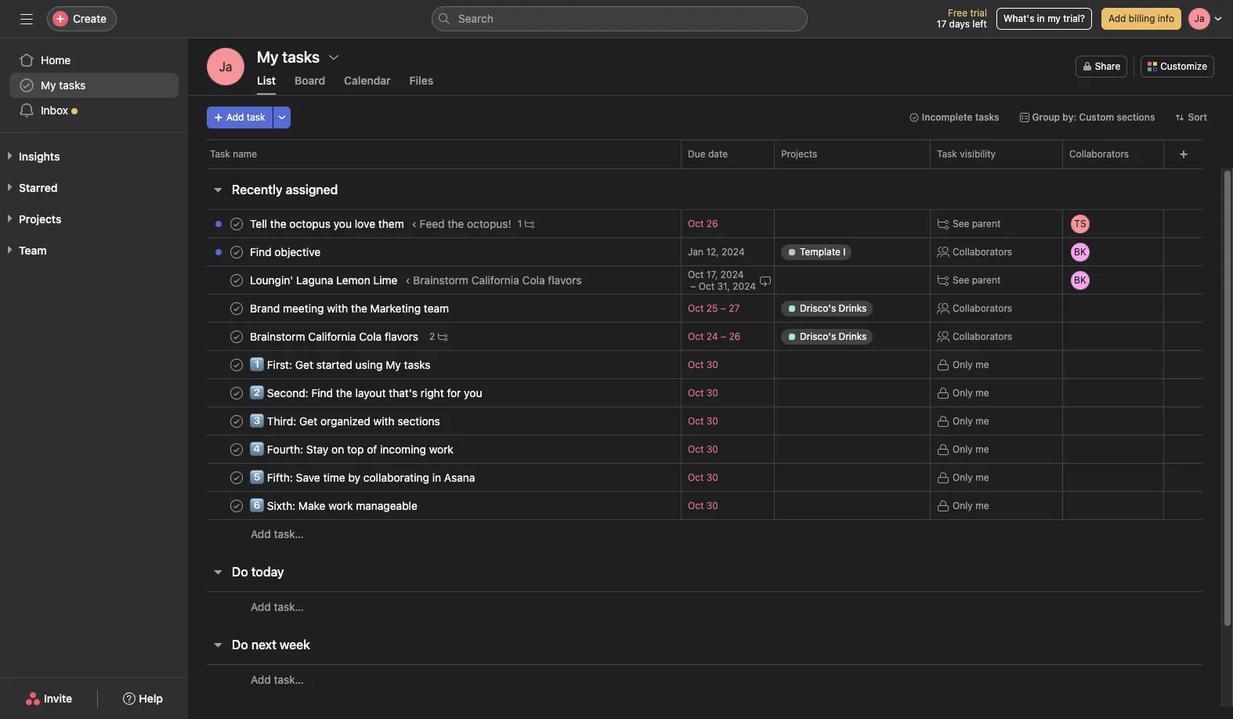 Task type: vqa. For each thing, say whether or not it's contained in the screenshot.
fifth Completed option from the top
yes



Task type: locate. For each thing, give the bounding box(es) containing it.
starred
[[19, 181, 58, 194]]

3 only me from the top
[[953, 415, 989, 427]]

2 vertical spatial –
[[721, 331, 727, 342]]

add inside header recently assigned tree grid
[[251, 527, 271, 541]]

1 add task… row from the top
[[188, 520, 1222, 549]]

see parent inside ‹ feed the octopus! "row"
[[953, 217, 1001, 229]]

add task… button down 'do next week'
[[251, 671, 304, 689]]

completed image inside 2️⃣ second: find the layout that's right for you cell
[[227, 384, 246, 402]]

search
[[458, 12, 494, 25]]

completed checkbox for 5️⃣ fifth: save time by collaborating in asana "text box"
[[227, 468, 246, 487]]

completed checkbox inside brand meeting with the marketing team cell
[[227, 299, 246, 318]]

completed checkbox inside 6️⃣ sixth: make work manageable cell
[[227, 496, 246, 515]]

1 horizontal spatial ‹
[[412, 217, 417, 230]]

0 vertical spatial add task…
[[251, 527, 304, 541]]

4 me from the top
[[976, 443, 989, 455]]

projects button
[[0, 212, 61, 227]]

5 only from the top
[[953, 471, 973, 483]]

1 add task… from the top
[[251, 527, 304, 541]]

3 add task… row from the top
[[188, 665, 1222, 694]]

6 completed checkbox from the top
[[227, 468, 246, 487]]

the
[[448, 217, 464, 230]]

1 30 from the top
[[707, 359, 719, 371]]

oct 30 for 6️⃣ sixth: make work manageable cell
[[688, 500, 719, 512]]

1 completed checkbox from the top
[[227, 243, 246, 261]]

add task… row
[[188, 520, 1222, 549], [188, 592, 1222, 622], [188, 665, 1222, 694]]

only for linked projects for 2️⃣ second: find the layout that's right for you cell at the right of the page
[[953, 387, 973, 399]]

4 completed image from the top
[[227, 327, 246, 346]]

1 vertical spatial completed image
[[227, 384, 246, 402]]

1 completed checkbox from the top
[[227, 214, 246, 233]]

0 horizontal spatial 26
[[707, 218, 718, 230]]

create
[[73, 12, 107, 25]]

task
[[247, 111, 265, 123]]

board
[[295, 74, 325, 87]]

30 for 4️⃣ fourth: stay on top of incoming work cell
[[707, 444, 719, 455]]

1 vertical spatial see
[[953, 274, 970, 286]]

2 add task… button from the top
[[251, 598, 304, 616]]

see parent
[[953, 217, 1001, 229], [953, 274, 1001, 286]]

add task… button for today
[[251, 598, 304, 616]]

Loungin' Laguna Lemon Lime text field
[[247, 272, 402, 288]]

tasks up visibility
[[975, 111, 1000, 123]]

row
[[188, 140, 1234, 169], [207, 168, 1203, 169], [188, 236, 1222, 268], [188, 293, 1222, 324], [188, 321, 1222, 352], [188, 349, 1222, 381], [188, 377, 1222, 409], [188, 406, 1222, 437], [188, 434, 1222, 465], [188, 462, 1222, 493], [188, 490, 1222, 522]]

2 vertical spatial add task… button
[[251, 671, 304, 689]]

‹ brainstorm california cola flavors
[[406, 274, 582, 287]]

0 vertical spatial do
[[232, 565, 248, 579]]

insights button
[[0, 149, 60, 165]]

completed image inside 4️⃣ fourth: stay on top of incoming work cell
[[227, 440, 246, 459]]

completed image inside 1️⃣ first: get started using my tasks cell
[[227, 355, 246, 374]]

do for do next week
[[232, 638, 248, 652]]

see inside "‹ brainstorm california cola flavors" row
[[953, 274, 970, 286]]

projects
[[781, 148, 818, 160], [19, 212, 61, 226]]

0 vertical spatial see parent
[[953, 217, 1001, 229]]

oct 30
[[688, 359, 719, 371], [688, 387, 719, 399], [688, 415, 719, 427], [688, 444, 719, 455], [688, 472, 719, 484], [688, 500, 719, 512]]

2 see parent from the top
[[953, 274, 1001, 286]]

create button
[[47, 6, 117, 31]]

1 vertical spatial tasks
[[975, 111, 1000, 123]]

tasks
[[59, 78, 86, 92], [975, 111, 1000, 123]]

collaborators
[[1070, 148, 1129, 160], [953, 246, 1013, 257], [953, 302, 1013, 314], [953, 330, 1013, 342]]

30 for 1️⃣ first: get started using my tasks cell
[[707, 359, 719, 371]]

completed checkbox for 3️⃣ third: get organized with sections text box
[[227, 412, 246, 431]]

do next week
[[232, 638, 310, 652]]

completed image for 3️⃣ third: get organized with sections text box
[[227, 412, 246, 431]]

do for do today
[[232, 565, 248, 579]]

customize
[[1161, 60, 1208, 72]]

7 completed image from the top
[[227, 440, 246, 459]]

2 completed image from the top
[[227, 243, 246, 261]]

task visibility
[[937, 148, 996, 160]]

team
[[19, 244, 47, 257]]

task left name
[[210, 148, 230, 160]]

files link
[[410, 74, 434, 95]]

1 vertical spatial 26
[[729, 331, 741, 342]]

5 only me from the top
[[953, 471, 989, 483]]

row containing 2
[[188, 321, 1222, 352]]

completed checkbox inside brainstorm california cola flavors "cell"
[[227, 327, 246, 346]]

files
[[410, 74, 434, 87]]

see
[[953, 217, 970, 229], [953, 274, 970, 286]]

add task… down 'do next week'
[[251, 673, 304, 686]]

2 vertical spatial task…
[[274, 673, 304, 686]]

completed checkbox inside 4️⃣ fourth: stay on top of incoming work cell
[[227, 440, 246, 459]]

search button
[[432, 6, 808, 31]]

add left billing
[[1109, 13, 1127, 24]]

parent for linked projects for loungin' laguna lemon lime cell
[[972, 274, 1001, 286]]

cola
[[522, 274, 545, 287]]

1 see parent from the top
[[953, 217, 1001, 229]]

add task
[[227, 111, 265, 123]]

share button
[[1076, 56, 1128, 78]]

completed image inside tell the octopus you love them cell
[[227, 214, 246, 233]]

1 only me from the top
[[953, 359, 989, 370]]

1 collapse task list for this section image from the top
[[212, 183, 224, 196]]

completed checkbox inside 3️⃣ third: get organized with sections cell
[[227, 412, 246, 431]]

– left 17,
[[691, 280, 696, 292]]

0 horizontal spatial projects
[[19, 212, 61, 226]]

5 completed checkbox from the top
[[227, 440, 246, 459]]

1 completed image from the top
[[227, 214, 246, 233]]

2 task… from the top
[[274, 600, 304, 613]]

‹ for ‹ brainstorm california cola flavors
[[406, 274, 410, 287]]

1 me from the top
[[976, 359, 989, 370]]

‹ left feed at the left top of the page
[[412, 217, 417, 230]]

Completed checkbox
[[227, 214, 246, 233], [227, 271, 246, 290], [227, 299, 246, 318], [227, 412, 246, 431], [227, 440, 246, 459], [227, 468, 246, 487]]

add left 'task'
[[227, 111, 244, 123]]

– right 24
[[721, 331, 727, 342]]

inbox
[[41, 103, 68, 117]]

3 me from the top
[[976, 415, 989, 427]]

do
[[232, 565, 248, 579], [232, 638, 248, 652]]

do next week button
[[232, 631, 310, 659]]

1 vertical spatial add task… row
[[188, 592, 1222, 622]]

2 add task… row from the top
[[188, 592, 1222, 622]]

0 vertical spatial add task… button
[[251, 526, 304, 543]]

oct 30 for 1️⃣ first: get started using my tasks cell
[[688, 359, 719, 371]]

0 vertical spatial task…
[[274, 527, 304, 541]]

due
[[688, 148, 706, 160]]

oct 25 – 27
[[688, 303, 740, 314]]

‹ for ‹ feed the octopus!
[[412, 217, 417, 230]]

task inside column header
[[210, 148, 230, 160]]

date
[[708, 148, 728, 160]]

tasks right my on the left top of the page
[[59, 78, 86, 92]]

share
[[1095, 60, 1121, 72]]

brainstorm california cola flavors cell
[[188, 322, 682, 351]]

1 oct 30 from the top
[[688, 359, 719, 371]]

30 for 3️⃣ third: get organized with sections cell
[[707, 415, 719, 427]]

add task… button for next
[[251, 671, 304, 689]]

4 only from the top
[[953, 443, 973, 455]]

1 vertical spatial add task…
[[251, 600, 304, 613]]

me for linked projects for 5️⃣ fifth: save time by collaborating in asana cell at the right bottom of the page
[[976, 471, 989, 483]]

my tasks
[[41, 78, 86, 92]]

0 vertical spatial 26
[[707, 218, 718, 230]]

jan
[[688, 246, 704, 258]]

linked projects for tell the octopus you love them cell
[[774, 209, 931, 238]]

2 me from the top
[[976, 387, 989, 399]]

8 completed image from the top
[[227, 468, 246, 487]]

31,
[[718, 280, 730, 292]]

1 horizontal spatial projects
[[781, 148, 818, 160]]

completed checkbox inside loungin' laguna lemon lime cell
[[227, 271, 246, 290]]

1 only from the top
[[953, 359, 973, 370]]

tasks inside the global element
[[59, 78, 86, 92]]

only for the "linked projects for 3️⃣ third: get organized with sections" cell
[[953, 415, 973, 427]]

24
[[707, 331, 718, 342]]

‹
[[412, 217, 417, 230], [406, 274, 410, 287]]

1 parent from the top
[[972, 217, 1001, 229]]

see parent inside "‹ brainstorm california cola flavors" row
[[953, 274, 1001, 286]]

show options image
[[328, 51, 340, 63]]

1 vertical spatial projects
[[19, 212, 61, 226]]

add for 1st add task… button from the top
[[251, 527, 271, 541]]

parent inside ‹ feed the octopus! "row"
[[972, 217, 1001, 229]]

more actions image
[[277, 113, 287, 122]]

task for task name
[[210, 148, 230, 160]]

4 only me from the top
[[953, 443, 989, 455]]

1 vertical spatial add task… button
[[251, 598, 304, 616]]

do right collapse task list for this section icon
[[232, 565, 248, 579]]

tasks inside dropdown button
[[975, 111, 1000, 123]]

2024 for 17,
[[721, 268, 744, 280]]

2 add task… from the top
[[251, 600, 304, 613]]

add up do today button
[[251, 527, 271, 541]]

oct 17, 2024 – oct 31, 2024
[[688, 268, 756, 292]]

collaborators for brand meeting with the marketing team cell
[[953, 302, 1013, 314]]

completed image inside loungin' laguna lemon lime cell
[[227, 271, 246, 290]]

oct 30 for 3️⃣ third: get organized with sections cell
[[688, 415, 719, 427]]

‹ inside loungin' laguna lemon lime cell
[[406, 274, 410, 287]]

linked projects for 6️⃣ sixth: make work manageable cell
[[774, 491, 931, 520]]

0 vertical spatial collapse task list for this section image
[[212, 183, 224, 196]]

what's in my trial?
[[1004, 13, 1085, 24]]

30 for 6️⃣ sixth: make work manageable cell
[[707, 500, 719, 512]]

2 completed image from the top
[[227, 384, 246, 402]]

Brainstorm California Cola flavors text field
[[247, 329, 423, 344]]

26 up 12,
[[707, 218, 718, 230]]

completed image inside 6️⃣ sixth: make work manageable cell
[[227, 496, 246, 515]]

2 task from the left
[[937, 148, 958, 160]]

1 add task… button from the top
[[251, 526, 304, 543]]

1 horizontal spatial task
[[937, 148, 958, 160]]

flavors
[[548, 274, 582, 287]]

feed
[[420, 217, 445, 230]]

completed image inside brainstorm california cola flavors "cell"
[[227, 327, 246, 346]]

week
[[280, 638, 310, 652]]

linked projects for 2️⃣ second: find the layout that's right for you cell
[[774, 379, 931, 408]]

2024 right 17,
[[721, 268, 744, 280]]

3 completed checkbox from the top
[[227, 299, 246, 318]]

add task…
[[251, 527, 304, 541], [251, 600, 304, 613], [251, 673, 304, 686]]

3 completed checkbox from the top
[[227, 355, 246, 374]]

5 completed checkbox from the top
[[227, 496, 246, 515]]

completed image inside the 5️⃣ fifth: save time by collaborating in asana cell
[[227, 468, 246, 487]]

collapse task list for this section image left next on the bottom of the page
[[212, 639, 224, 651]]

add task button
[[207, 107, 272, 129]]

completed image
[[227, 271, 246, 290], [227, 384, 246, 402]]

only for linked projects for 4️⃣ fourth: stay on top of incoming work cell
[[953, 443, 973, 455]]

1 vertical spatial task…
[[274, 600, 304, 613]]

5 completed image from the top
[[227, 355, 246, 374]]

hide sidebar image
[[20, 13, 33, 25]]

1️⃣ first: get started using my tasks cell
[[188, 350, 682, 379]]

by:
[[1063, 111, 1077, 123]]

add task… for today
[[251, 600, 304, 613]]

collaborators for find objective cell
[[953, 246, 1013, 257]]

only me for linked projects for 1️⃣ first: get started using my tasks cell
[[953, 359, 989, 370]]

6 oct 30 from the top
[[688, 500, 719, 512]]

2 vertical spatial add task…
[[251, 673, 304, 686]]

my
[[41, 78, 56, 92]]

30
[[707, 359, 719, 371], [707, 387, 719, 399], [707, 415, 719, 427], [707, 444, 719, 455], [707, 472, 719, 484], [707, 500, 719, 512]]

collapse task list for this section image for recently assigned
[[212, 183, 224, 196]]

Find objective text field
[[247, 244, 325, 260]]

1 task from the left
[[210, 148, 230, 160]]

sections
[[1117, 111, 1156, 123]]

recently assigned
[[232, 183, 338, 197]]

– for oct 25
[[721, 303, 726, 314]]

invite button
[[15, 685, 82, 713]]

3 only from the top
[[953, 415, 973, 427]]

me for linked projects for 2️⃣ second: find the layout that's right for you cell at the right of the page
[[976, 387, 989, 399]]

only me for linked projects for 5️⃣ fifth: save time by collaborating in asana cell at the right bottom of the page
[[953, 471, 989, 483]]

30 for the 5️⃣ fifth: save time by collaborating in asana cell
[[707, 472, 719, 484]]

0 horizontal spatial ‹
[[406, 274, 410, 287]]

do left next on the bottom of the page
[[232, 638, 248, 652]]

tell the octopus you love them cell
[[188, 209, 682, 238]]

9 completed image from the top
[[227, 496, 246, 515]]

linked projects for 3️⃣ third: get organized with sections cell
[[774, 407, 931, 436]]

1 see from the top
[[953, 217, 970, 229]]

2 only from the top
[[953, 387, 973, 399]]

task left visibility
[[937, 148, 958, 160]]

collaborators for brainstorm california cola flavors "cell"
[[953, 330, 1013, 342]]

add task… row for do today
[[188, 592, 1222, 622]]

collapse task list for this section image down task name
[[212, 183, 224, 196]]

task… down week
[[274, 673, 304, 686]]

4 completed checkbox from the top
[[227, 412, 246, 431]]

3 task… from the top
[[274, 673, 304, 686]]

2 completed checkbox from the top
[[227, 327, 246, 346]]

1 task… from the top
[[274, 527, 304, 541]]

task
[[210, 148, 230, 160], [937, 148, 958, 160]]

add task… button
[[251, 526, 304, 543], [251, 598, 304, 616], [251, 671, 304, 689]]

26 right 24
[[729, 331, 741, 342]]

0 vertical spatial ‹
[[412, 217, 417, 230]]

4 30 from the top
[[707, 444, 719, 455]]

task… for today
[[274, 600, 304, 613]]

add task… button down today
[[251, 598, 304, 616]]

– left 27
[[721, 303, 726, 314]]

1 horizontal spatial tasks
[[975, 111, 1000, 123]]

completed checkbox inside 1️⃣ first: get started using my tasks cell
[[227, 355, 246, 374]]

6 only from the top
[[953, 500, 973, 511]]

what's in my trial? button
[[997, 8, 1092, 30]]

2024 right 12,
[[722, 246, 745, 258]]

0 horizontal spatial tasks
[[59, 78, 86, 92]]

only
[[953, 359, 973, 370], [953, 387, 973, 399], [953, 415, 973, 427], [953, 443, 973, 455], [953, 471, 973, 483], [953, 500, 973, 511]]

4 completed checkbox from the top
[[227, 384, 246, 402]]

completed image inside 3️⃣ third: get organized with sections cell
[[227, 412, 246, 431]]

1 do from the top
[[232, 565, 248, 579]]

task… up week
[[274, 600, 304, 613]]

6 only me from the top
[[953, 500, 989, 511]]

2 completed checkbox from the top
[[227, 271, 246, 290]]

‹ brainstorm california cola flavors row
[[188, 265, 1222, 296]]

global element
[[0, 38, 188, 132]]

2 30 from the top
[[707, 387, 719, 399]]

linked projects for 5️⃣ fifth: save time by collaborating in asana cell
[[774, 463, 931, 492]]

3️⃣ third: get organized with sections cell
[[188, 407, 682, 436]]

2 see from the top
[[953, 274, 970, 286]]

1 horizontal spatial 26
[[729, 331, 741, 342]]

1 completed image from the top
[[227, 271, 246, 290]]

in
[[1038, 13, 1045, 24]]

only for linked projects for 6️⃣ sixth: make work manageable cell
[[953, 500, 973, 511]]

5️⃣ fifth: save time by collaborating in asana cell
[[188, 463, 682, 492]]

collapse task list for this section image
[[212, 566, 224, 578]]

completed image for 5️⃣ fifth: save time by collaborating in asana "text box"
[[227, 468, 246, 487]]

30 for 2️⃣ second: find the layout that's right for you cell
[[707, 387, 719, 399]]

next
[[251, 638, 277, 652]]

add task… up today
[[251, 527, 304, 541]]

group
[[1033, 111, 1060, 123]]

3 add task… from the top
[[251, 673, 304, 686]]

0 vertical spatial parent
[[972, 217, 1001, 229]]

1 vertical spatial ‹
[[406, 274, 410, 287]]

add task… button up today
[[251, 526, 304, 543]]

home
[[41, 53, 71, 67]]

1 vertical spatial collapse task list for this section image
[[212, 639, 224, 651]]

row containing task name
[[188, 140, 1234, 169]]

0 vertical spatial see
[[953, 217, 970, 229]]

collapse task list for this section image
[[212, 183, 224, 196], [212, 639, 224, 651]]

0 vertical spatial add task… row
[[188, 520, 1222, 549]]

3 30 from the top
[[707, 415, 719, 427]]

1 vertical spatial see parent
[[953, 274, 1001, 286]]

completed image inside brand meeting with the marketing team cell
[[227, 299, 246, 318]]

do today
[[232, 565, 284, 579]]

completed image for 1️⃣ first: get started using my tasks text box
[[227, 355, 246, 374]]

completed checkbox inside the 5️⃣ fifth: save time by collaborating in asana cell
[[227, 468, 246, 487]]

2 only me from the top
[[953, 387, 989, 399]]

add down next on the bottom of the page
[[251, 673, 271, 686]]

5 me from the top
[[976, 471, 989, 483]]

6 completed image from the top
[[227, 412, 246, 431]]

projects inside dropdown button
[[19, 212, 61, 226]]

6 me from the top
[[976, 500, 989, 511]]

6️⃣ sixth: make work manageable cell
[[188, 491, 682, 520]]

add task… down today
[[251, 600, 304, 613]]

see for linked projects for loungin' laguna lemon lime cell
[[953, 274, 970, 286]]

completed checkbox inside 2️⃣ second: find the layout that's right for you cell
[[227, 384, 246, 402]]

‹ inside tell the octopus you love them cell
[[412, 217, 417, 230]]

4 oct 30 from the top
[[688, 444, 719, 455]]

2 oct 30 from the top
[[688, 387, 719, 399]]

see inside ‹ feed the octopus! "row"
[[953, 217, 970, 229]]

5 30 from the top
[[707, 472, 719, 484]]

3 add task… button from the top
[[251, 671, 304, 689]]

brand meeting with the marketing team cell
[[188, 294, 682, 323]]

2 parent from the top
[[972, 274, 1001, 286]]

2 collapse task list for this section image from the top
[[212, 639, 224, 651]]

0 vertical spatial –
[[691, 280, 696, 292]]

add
[[1109, 13, 1127, 24], [227, 111, 244, 123], [251, 527, 271, 541], [251, 600, 271, 613], [251, 673, 271, 686]]

2024
[[722, 246, 745, 258], [721, 268, 744, 280], [733, 280, 756, 292]]

5 oct 30 from the top
[[688, 472, 719, 484]]

0 vertical spatial completed image
[[227, 271, 246, 290]]

0 vertical spatial tasks
[[59, 78, 86, 92]]

6 30 from the top
[[707, 500, 719, 512]]

completed image
[[227, 214, 246, 233], [227, 243, 246, 261], [227, 299, 246, 318], [227, 327, 246, 346], [227, 355, 246, 374], [227, 412, 246, 431], [227, 440, 246, 459], [227, 468, 246, 487], [227, 496, 246, 515]]

add down the do today
[[251, 600, 271, 613]]

1 vertical spatial –
[[721, 303, 726, 314]]

Completed checkbox
[[227, 243, 246, 261], [227, 327, 246, 346], [227, 355, 246, 374], [227, 384, 246, 402], [227, 496, 246, 515]]

1 vertical spatial do
[[232, 638, 248, 652]]

1 vertical spatial parent
[[972, 274, 1001, 286]]

2 vertical spatial add task… row
[[188, 665, 1222, 694]]

2 do from the top
[[232, 638, 248, 652]]

‹ left brainstorm
[[406, 274, 410, 287]]

0 horizontal spatial task
[[210, 148, 230, 160]]

parent inside "‹ brainstorm california cola flavors" row
[[972, 274, 1001, 286]]

task… up today
[[274, 527, 304, 541]]

3 completed image from the top
[[227, 299, 246, 318]]

3 oct 30 from the top
[[688, 415, 719, 427]]



Task type: describe. For each thing, give the bounding box(es) containing it.
see parent for linked projects for loungin' laguna lemon lime cell
[[953, 274, 1001, 286]]

5️⃣ Fifth: Save time by collaborating in Asana text field
[[247, 470, 480, 486]]

trial
[[971, 7, 987, 19]]

task… for next
[[274, 673, 304, 686]]

3️⃣ Third: Get organized with sections text field
[[247, 413, 445, 429]]

2024 for 12,
[[722, 246, 745, 258]]

oct 30 for the 5️⃣ fifth: save time by collaborating in asana cell
[[688, 472, 719, 484]]

2️⃣ Second: Find the layout that's right for you text field
[[247, 385, 487, 401]]

name
[[233, 148, 257, 160]]

my
[[1048, 13, 1061, 24]]

– inside oct 17, 2024 – oct 31, 2024
[[691, 280, 696, 292]]

me for linked projects for 1️⃣ first: get started using my tasks cell
[[976, 359, 989, 370]]

completed checkbox for brainstorm california cola flavors text box
[[227, 327, 246, 346]]

task… inside header recently assigned tree grid
[[274, 527, 304, 541]]

ja
[[219, 60, 232, 74]]

linked projects for 1️⃣ first: get started using my tasks cell
[[774, 350, 931, 379]]

customize button
[[1141, 56, 1215, 78]]

only me for linked projects for 2️⃣ second: find the layout that's right for you cell at the right of the page
[[953, 387, 989, 399]]

oct inside "row"
[[688, 218, 704, 230]]

completed image for only me
[[227, 384, 246, 402]]

invite
[[44, 692, 72, 705]]

list link
[[257, 74, 276, 95]]

calendar
[[344, 74, 391, 87]]

completed checkbox inside find objective cell
[[227, 243, 246, 261]]

visibility
[[960, 148, 996, 160]]

recently assigned button
[[232, 176, 338, 204]]

recently
[[232, 183, 283, 197]]

2 button
[[426, 329, 451, 344]]

completed checkbox for loungin' laguna lemon lime text box
[[227, 271, 246, 290]]

billing
[[1129, 13, 1156, 24]]

completed image for see parent
[[227, 271, 246, 290]]

days
[[950, 18, 970, 30]]

inbox link
[[9, 98, 179, 123]]

2024 right 31, on the right of the page
[[733, 280, 756, 292]]

do today button
[[232, 558, 284, 586]]

my tasks
[[257, 48, 320, 66]]

my tasks link
[[9, 73, 179, 98]]

tasks for incomplete tasks
[[975, 111, 1000, 123]]

group by: custom sections
[[1033, 111, 1156, 123]]

left
[[973, 18, 987, 30]]

add field image
[[1179, 150, 1189, 159]]

‹ feed the octopus! row
[[188, 208, 1222, 239]]

help button
[[113, 685, 173, 713]]

trial?
[[1064, 13, 1085, 24]]

completed checkbox for 6️⃣ sixth: make work manageable text box at the bottom of the page
[[227, 496, 246, 515]]

‹ feed the octopus!
[[412, 217, 512, 230]]

26 inside row
[[729, 331, 741, 342]]

calendar link
[[344, 74, 391, 95]]

starred button
[[0, 180, 58, 196]]

home link
[[9, 48, 179, 73]]

add for add task… button related to next
[[251, 673, 271, 686]]

collapse task list for this section image for do next week
[[212, 639, 224, 651]]

add task… inside header recently assigned tree grid
[[251, 527, 304, 541]]

jan 12, 2024
[[688, 246, 745, 258]]

4️⃣ Fourth: Stay on top of incoming work text field
[[247, 442, 458, 457]]

only for linked projects for 1️⃣ first: get started using my tasks cell
[[953, 359, 973, 370]]

sort
[[1189, 111, 1208, 123]]

me for the "linked projects for 3️⃣ third: get organized with sections" cell
[[976, 415, 989, 427]]

see parent for the linked projects for tell the octopus you love them cell
[[953, 217, 1001, 229]]

only me for linked projects for 4️⃣ fourth: stay on top of incoming work cell
[[953, 443, 989, 455]]

oct 26
[[688, 218, 718, 230]]

add for add task… button for today
[[251, 600, 271, 613]]

add task… row for do next week
[[188, 665, 1222, 694]]

26 inside ‹ feed the octopus! "row"
[[707, 218, 718, 230]]

linked projects for 4️⃣ fourth: stay on top of incoming work cell
[[774, 435, 931, 464]]

Tell the octopus you love them text field
[[247, 216, 409, 232]]

see for the linked projects for tell the octopus you love them cell
[[953, 217, 970, 229]]

header recently assigned tree grid
[[188, 208, 1222, 549]]

oct 24 – 26
[[688, 331, 741, 342]]

6️⃣ Sixth: Make work manageable text field
[[247, 498, 422, 514]]

0 vertical spatial projects
[[781, 148, 818, 160]]

1
[[518, 217, 522, 229]]

linked projects for loungin' laguna lemon lime cell
[[774, 266, 931, 295]]

completed image for 4️⃣ fourth: stay on top of incoming work text box
[[227, 440, 246, 459]]

completed image for brand meeting with the marketing team text box
[[227, 299, 246, 318]]

add task… for next
[[251, 673, 304, 686]]

1 button
[[515, 216, 538, 232]]

incomplete tasks
[[922, 111, 1000, 123]]

incomplete
[[922, 111, 973, 123]]

– for oct 24
[[721, 331, 727, 342]]

completed checkbox for 1️⃣ first: get started using my tasks text box
[[227, 355, 246, 374]]

17,
[[707, 268, 718, 280]]

2
[[430, 330, 435, 342]]

completed image for brainstorm california cola flavors text box
[[227, 327, 246, 346]]

4️⃣ fourth: stay on top of incoming work cell
[[188, 435, 682, 464]]

task name column header
[[207, 140, 686, 169]]

add billing info button
[[1102, 8, 1182, 30]]

group by: custom sections button
[[1013, 107, 1163, 129]]

free
[[948, 7, 968, 19]]

me for linked projects for 4️⃣ fourth: stay on top of incoming work cell
[[976, 443, 989, 455]]

2️⃣ second: find the layout that's right for you cell
[[188, 379, 682, 408]]

completed image inside find objective cell
[[227, 243, 246, 261]]

incomplete tasks button
[[903, 107, 1007, 129]]

oct 30 for 2️⃣ second: find the layout that's right for you cell
[[688, 387, 719, 399]]

free trial 17 days left
[[937, 7, 987, 30]]

sort button
[[1169, 107, 1215, 129]]

completed checkbox for 2️⃣ second: find the layout that's right for you text field
[[227, 384, 246, 402]]

Brand meeting with the Marketing team text field
[[247, 301, 454, 316]]

me for linked projects for 6️⃣ sixth: make work manageable cell
[[976, 500, 989, 511]]

completed checkbox for 4️⃣ fourth: stay on top of incoming work text box
[[227, 440, 246, 459]]

completed checkbox for brand meeting with the marketing team text box
[[227, 299, 246, 318]]

add billing info
[[1109, 13, 1175, 24]]

parent for the linked projects for tell the octopus you love them cell
[[972, 217, 1001, 229]]

find objective cell
[[188, 237, 682, 266]]

assigned
[[286, 183, 338, 197]]

task name
[[210, 148, 257, 160]]

search list box
[[432, 6, 808, 31]]

brainstorm
[[413, 274, 469, 287]]

25
[[707, 303, 718, 314]]

loungin' laguna lemon lime cell
[[188, 266, 682, 295]]

info
[[1158, 13, 1175, 24]]

list
[[257, 74, 276, 87]]

27
[[729, 303, 740, 314]]

only me for the "linked projects for 3️⃣ third: get organized with sections" cell
[[953, 415, 989, 427]]

1️⃣ First: Get started using My tasks text field
[[247, 357, 435, 373]]

task for task visibility
[[937, 148, 958, 160]]

completed image for 6️⃣ sixth: make work manageable text box at the bottom of the page
[[227, 496, 246, 515]]

today
[[251, 565, 284, 579]]

17
[[937, 18, 947, 30]]

due date
[[688, 148, 728, 160]]

help
[[139, 692, 163, 705]]

completed checkbox inside tell the octopus you love them cell
[[227, 214, 246, 233]]

custom
[[1080, 111, 1115, 123]]

only for linked projects for 5️⃣ fifth: save time by collaborating in asana cell at the right bottom of the page
[[953, 471, 973, 483]]

tasks for my tasks
[[59, 78, 86, 92]]

california
[[472, 274, 519, 287]]

12,
[[707, 246, 719, 258]]

what's
[[1004, 13, 1035, 24]]

insights
[[19, 150, 60, 163]]

ja button
[[207, 48, 245, 85]]

team button
[[0, 243, 47, 259]]

only me for linked projects for 6️⃣ sixth: make work manageable cell
[[953, 500, 989, 511]]

repeats image
[[759, 274, 772, 286]]

add for the add billing info button
[[1109, 13, 1127, 24]]

oct 30 for 4️⃣ fourth: stay on top of incoming work cell
[[688, 444, 719, 455]]



